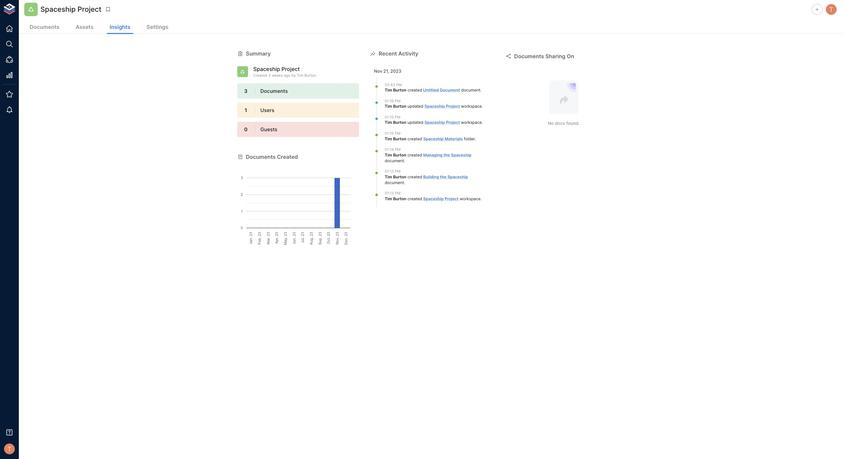 Task type: locate. For each thing, give the bounding box(es) containing it.
no docs found.
[[548, 120, 580, 126]]

sharing
[[545, 53, 566, 60]]

0 vertical spatial the
[[444, 152, 450, 157]]

document inside 01:14 pm tim burton created managing the spaceship document .
[[385, 158, 404, 163]]

settings
[[147, 24, 168, 30]]

burton for 01:15 pm tim burton updated spaceship project workspace .
[[393, 120, 406, 125]]

nov 21, 2023
[[374, 68, 401, 74]]

3
[[268, 73, 271, 78], [244, 88, 248, 94]]

2 updated from the top
[[408, 120, 423, 125]]

documents for documents sharing on
[[514, 53, 544, 60]]

1 updated from the top
[[408, 104, 423, 109]]

project for 01:16 pm tim burton updated spaceship project workspace .
[[446, 104, 460, 109]]

recent activity
[[379, 50, 418, 57]]

3 up 1
[[244, 88, 248, 94]]

01:13 inside 01:13 pm tim burton created spaceship project workspace .
[[385, 191, 394, 196]]

t button
[[825, 3, 838, 16], [2, 442, 17, 456]]

the inside 01:14 pm tim burton created managing the spaceship document .
[[444, 152, 450, 157]]

pm inside the 01:16 pm tim burton updated spaceship project workspace .
[[395, 99, 401, 103]]

created left building
[[408, 174, 422, 179]]

tim inside '03:43 pm tim burton created untitled document document .'
[[385, 88, 392, 93]]

workspace inside '01:15 pm tim burton updated spaceship project workspace .'
[[461, 120, 482, 125]]

created for spaceship project
[[408, 196, 422, 201]]

burton for 01:13 pm tim burton created spaceship project workspace .
[[393, 196, 406, 201]]

spaceship inside spaceship project created 3 weeks ago by tim burton
[[253, 66, 280, 73]]

summary
[[246, 50, 271, 57]]

spaceship up "01:15 pm tim burton created spaceship materials folder ."
[[425, 120, 445, 125]]

01:13 inside 01:13 pm tim burton created building the spaceship document .
[[385, 169, 394, 174]]

tim inside 01:14 pm tim burton created managing the spaceship document .
[[385, 152, 392, 157]]

spaceship up managing
[[423, 136, 444, 141]]

spaceship up documents link
[[40, 5, 76, 14]]

2 created from the top
[[408, 136, 422, 141]]

project inside '01:15 pm tim burton updated spaceship project workspace .'
[[446, 120, 460, 125]]

1 vertical spatial t
[[7, 445, 11, 453]]

01:15 up 01:14
[[385, 131, 394, 136]]

. inside the 01:16 pm tim burton updated spaceship project workspace .
[[482, 104, 483, 109]]

tim inside "01:15 pm tim burton created spaceship materials folder ."
[[385, 136, 392, 141]]

01:13
[[385, 169, 394, 174], [385, 191, 394, 196]]

0 vertical spatial 01:13
[[385, 169, 394, 174]]

workspace inside the 01:16 pm tim burton updated spaceship project workspace .
[[461, 104, 482, 109]]

updated down untitled
[[408, 104, 423, 109]]

01:14 pm tim burton created managing the spaceship document .
[[385, 147, 472, 163]]

project
[[78, 5, 101, 14], [282, 66, 300, 73], [446, 104, 460, 109], [446, 120, 460, 125], [445, 196, 459, 201]]

assets link
[[73, 21, 96, 34]]

01:15 for updated
[[385, 115, 394, 119]]

created for untitled document
[[408, 88, 422, 93]]

1 vertical spatial workspace
[[461, 120, 482, 125]]

.
[[480, 88, 482, 93], [482, 104, 483, 109], [482, 120, 483, 125], [475, 136, 476, 141], [404, 158, 405, 163], [404, 180, 405, 185], [481, 196, 482, 201]]

created
[[408, 88, 422, 93], [408, 136, 422, 141], [408, 152, 422, 157], [408, 174, 422, 179], [408, 196, 422, 201]]

project up the by
[[282, 66, 300, 73]]

5 created from the top
[[408, 196, 422, 201]]

untitled document link
[[423, 88, 460, 93]]

the right building
[[440, 174, 447, 179]]

pm inside 01:13 pm tim burton created spaceship project workspace .
[[395, 191, 401, 196]]

01:15
[[385, 115, 394, 119], [385, 131, 394, 136]]

spaceship down managing the spaceship link
[[448, 174, 468, 179]]

spaceship inside 01:14 pm tim burton created managing the spaceship document .
[[451, 152, 472, 157]]

project down document
[[446, 104, 460, 109]]

pm inside '03:43 pm tim burton created untitled document document .'
[[396, 82, 402, 87]]

workspace
[[461, 104, 482, 109], [461, 120, 482, 125], [460, 196, 481, 201]]

1 vertical spatial document
[[385, 158, 404, 163]]

burton for 01:13 pm tim burton created building the spaceship document .
[[393, 174, 406, 179]]

burton inside '01:15 pm tim burton updated spaceship project workspace .'
[[393, 120, 406, 125]]

. inside 01:13 pm tim burton created spaceship project workspace .
[[481, 196, 482, 201]]

created inside "01:15 pm tim burton created spaceship materials folder ."
[[408, 136, 422, 141]]

updated up "01:15 pm tim burton created spaceship materials folder ."
[[408, 120, 423, 125]]

tim inside '01:15 pm tim burton updated spaceship project workspace .'
[[385, 120, 392, 125]]

weeks
[[272, 73, 283, 78]]

2 01:13 from the top
[[385, 191, 394, 196]]

01:15 down 01:16
[[385, 115, 394, 119]]

workspace inside 01:13 pm tim burton created spaceship project workspace .
[[460, 196, 481, 201]]

spaceship down building
[[423, 196, 444, 201]]

documents link
[[27, 21, 62, 34]]

01:13 for building the spaceship
[[385, 169, 394, 174]]

workspace for 01:15 pm tim burton updated spaceship project workspace .
[[461, 120, 482, 125]]

project inside spaceship project created 3 weeks ago by tim burton
[[282, 66, 300, 73]]

folder
[[464, 136, 475, 141]]

1 created from the top
[[408, 88, 422, 93]]

0 vertical spatial t
[[829, 6, 833, 13]]

1 vertical spatial created
[[277, 154, 298, 160]]

0 vertical spatial updated
[[408, 104, 423, 109]]

created for building the spaceship
[[408, 174, 422, 179]]

documents for documents created
[[246, 154, 276, 160]]

updated inside '01:15 pm tim burton updated spaceship project workspace .'
[[408, 120, 423, 125]]

2 vertical spatial document
[[385, 180, 404, 185]]

created
[[253, 73, 267, 78], [277, 154, 298, 160]]

spaceship
[[40, 5, 76, 14], [253, 66, 280, 73], [425, 104, 445, 109], [425, 120, 445, 125], [423, 136, 444, 141], [451, 152, 472, 157], [448, 174, 468, 179], [423, 196, 444, 201]]

pm for 03:43 pm tim burton created untitled document document .
[[396, 82, 402, 87]]

burton inside 01:13 pm tim burton created spaceship project workspace .
[[393, 196, 406, 201]]

tim for 01:13 pm tim burton created spaceship project workspace .
[[385, 196, 392, 201]]

burton inside the 01:16 pm tim burton updated spaceship project workspace .
[[393, 104, 406, 109]]

tim
[[297, 73, 303, 78], [385, 88, 392, 93], [385, 104, 392, 109], [385, 120, 392, 125], [385, 136, 392, 141], [385, 152, 392, 157], [385, 174, 392, 179], [385, 196, 392, 201]]

0 vertical spatial created
[[253, 73, 267, 78]]

tim for 01:14 pm tim burton created managing the spaceship document .
[[385, 152, 392, 157]]

project down building the spaceship link
[[445, 196, 459, 201]]

guests
[[260, 126, 277, 133]]

documents down spaceship project at the top
[[30, 24, 59, 30]]

2 01:15 from the top
[[385, 131, 394, 136]]

pm inside 01:13 pm tim burton created building the spaceship document .
[[395, 169, 401, 174]]

1 01:13 from the top
[[385, 169, 394, 174]]

spaceship project link up '01:15 pm tim burton updated spaceship project workspace .'
[[425, 104, 460, 109]]

pm for 01:14 pm tim burton created managing the spaceship document .
[[395, 147, 401, 152]]

1 horizontal spatial 3
[[268, 73, 271, 78]]

spaceship down materials
[[451, 152, 472, 157]]

created inside 01:13 pm tim burton created building the spaceship document .
[[408, 174, 422, 179]]

updated
[[408, 104, 423, 109], [408, 120, 423, 125]]

01:15 inside '01:15 pm tim burton updated spaceship project workspace .'
[[385, 115, 394, 119]]

activity
[[398, 50, 418, 57]]

project up materials
[[446, 120, 460, 125]]

0 vertical spatial 01:15
[[385, 115, 394, 119]]

recent
[[379, 50, 397, 57]]

document inside 01:13 pm tim burton created building the spaceship document .
[[385, 180, 404, 185]]

settings link
[[144, 21, 171, 34]]

0 vertical spatial spaceship project link
[[425, 104, 460, 109]]

created left the weeks
[[253, 73, 267, 78]]

created up 01:14 pm tim burton created managing the spaceship document .
[[408, 136, 422, 141]]

1 vertical spatial spaceship project link
[[425, 120, 460, 125]]

created down 01:13 pm tim burton created building the spaceship document .
[[408, 196, 422, 201]]

0 vertical spatial workspace
[[461, 104, 482, 109]]

tim for 01:15 pm tim burton created spaceship materials folder .
[[385, 136, 392, 141]]

project inside 01:13 pm tim burton created spaceship project workspace .
[[445, 196, 459, 201]]

burton inside 01:13 pm tim burton created building the spaceship document .
[[393, 174, 406, 179]]

pm inside '01:15 pm tim burton updated spaceship project workspace .'
[[395, 115, 400, 119]]

. inside '01:15 pm tim burton updated spaceship project workspace .'
[[482, 120, 483, 125]]

created down guests
[[277, 154, 298, 160]]

the
[[444, 152, 450, 157], [440, 174, 447, 179]]

spaceship up the weeks
[[253, 66, 280, 73]]

a chart. element
[[237, 161, 359, 245]]

1 horizontal spatial t
[[829, 6, 833, 13]]

documents down guests
[[246, 154, 276, 160]]

spaceship project link
[[425, 104, 460, 109], [425, 120, 460, 125], [423, 196, 459, 201]]

documents
[[30, 24, 59, 30], [514, 53, 544, 60], [260, 88, 288, 94], [246, 154, 276, 160]]

t
[[829, 6, 833, 13], [7, 445, 11, 453]]

document for managing the spaceship
[[385, 158, 404, 163]]

the right managing
[[444, 152, 450, 157]]

the inside 01:13 pm tim burton created building the spaceship document .
[[440, 174, 447, 179]]

pm
[[396, 82, 402, 87], [395, 99, 401, 103], [395, 115, 400, 119], [395, 131, 400, 136], [395, 147, 401, 152], [395, 169, 401, 174], [395, 191, 401, 196]]

users
[[260, 107, 274, 113]]

document
[[461, 88, 480, 93], [385, 158, 404, 163], [385, 180, 404, 185]]

1 vertical spatial 3
[[244, 88, 248, 94]]

0 vertical spatial document
[[461, 88, 480, 93]]

4 created from the top
[[408, 174, 422, 179]]

documents left 'sharing'
[[514, 53, 544, 60]]

spaceship inside '01:15 pm tim burton updated spaceship project workspace .'
[[425, 120, 445, 125]]

1 vertical spatial 01:15
[[385, 131, 394, 136]]

pm inside 01:14 pm tim burton created managing the spaceship document .
[[395, 147, 401, 152]]

created left untitled
[[408, 88, 422, 93]]

project up assets
[[78, 5, 101, 14]]

documents for documents link
[[30, 24, 59, 30]]

0 horizontal spatial created
[[253, 73, 267, 78]]

spaceship project link for 01:16 pm tim burton updated spaceship project workspace .
[[425, 104, 460, 109]]

the for managing
[[444, 152, 450, 157]]

pm for 01:15 pm tim burton updated spaceship project workspace .
[[395, 115, 400, 119]]

burton inside '03:43 pm tim burton created untitled document document .'
[[393, 88, 406, 93]]

1 01:15 from the top
[[385, 115, 394, 119]]

0 vertical spatial 3
[[268, 73, 271, 78]]

created inside 01:14 pm tim burton created managing the spaceship document .
[[408, 152, 422, 157]]

documents created
[[246, 154, 298, 160]]

updated inside the 01:16 pm tim burton updated spaceship project workspace .
[[408, 104, 423, 109]]

created left managing
[[408, 152, 422, 157]]

. inside "01:15 pm tim burton created spaceship materials folder ."
[[475, 136, 476, 141]]

0 horizontal spatial t
[[7, 445, 11, 453]]

ago
[[284, 73, 291, 78]]

1 vertical spatial updated
[[408, 120, 423, 125]]

. for 01:16 pm tim burton updated spaceship project workspace .
[[482, 104, 483, 109]]

2 vertical spatial spaceship project link
[[423, 196, 459, 201]]

documents inside documents link
[[30, 24, 59, 30]]

project inside the 01:16 pm tim burton updated spaceship project workspace .
[[446, 104, 460, 109]]

0 vertical spatial t button
[[825, 3, 838, 16]]

building the spaceship link
[[423, 174, 468, 179]]

burton
[[304, 73, 316, 78], [393, 88, 406, 93], [393, 104, 406, 109], [393, 120, 406, 125], [393, 136, 406, 141], [393, 152, 406, 157], [393, 174, 406, 179], [393, 196, 406, 201]]

created inside 01:13 pm tim burton created spaceship project workspace .
[[408, 196, 422, 201]]

tim inside 01:13 pm tim burton created building the spaceship document .
[[385, 174, 392, 179]]

tim inside the 01:16 pm tim burton updated spaceship project workspace .
[[385, 104, 392, 109]]

spaceship materials link
[[423, 136, 463, 141]]

1 vertical spatial the
[[440, 174, 447, 179]]

3 inside spaceship project created 3 weeks ago by tim burton
[[268, 73, 271, 78]]

spaceship project link down building the spaceship link
[[423, 196, 459, 201]]

3 created from the top
[[408, 152, 422, 157]]

3 left the weeks
[[268, 73, 271, 78]]

building
[[423, 174, 439, 179]]

pm for 01:16 pm tim burton updated spaceship project workspace .
[[395, 99, 401, 103]]

burton inside 01:14 pm tim burton created managing the spaceship document .
[[393, 152, 406, 157]]

. inside '03:43 pm tim burton created untitled document document .'
[[480, 88, 482, 93]]

burton for 01:14 pm tim burton created managing the spaceship document .
[[393, 152, 406, 157]]

created inside '03:43 pm tim burton created untitled document document .'
[[408, 88, 422, 93]]

1 vertical spatial 01:13
[[385, 191, 394, 196]]

01:16 pm tim burton updated spaceship project workspace .
[[385, 99, 483, 109]]

insights link
[[107, 21, 133, 34]]

burton inside "01:15 pm tim burton created spaceship materials folder ."
[[393, 136, 406, 141]]

spaceship project link up spaceship materials link
[[425, 120, 460, 125]]

pm inside "01:15 pm tim burton created spaceship materials folder ."
[[395, 131, 400, 136]]

01:15 inside "01:15 pm tim burton created spaceship materials folder ."
[[385, 131, 394, 136]]

by
[[292, 73, 296, 78]]

0 horizontal spatial t button
[[2, 442, 17, 456]]

spaceship up '01:15 pm tim burton updated spaceship project workspace .'
[[425, 104, 445, 109]]

tim inside spaceship project created 3 weeks ago by tim burton
[[297, 73, 303, 78]]

01:13 pm tim burton created building the spaceship document .
[[385, 169, 468, 185]]

2 vertical spatial workspace
[[460, 196, 481, 201]]

tim for 01:16 pm tim burton updated spaceship project workspace .
[[385, 104, 392, 109]]

tim inside 01:13 pm tim burton created spaceship project workspace .
[[385, 196, 392, 201]]



Task type: vqa. For each thing, say whether or not it's contained in the screenshot.


Task type: describe. For each thing, give the bounding box(es) containing it.
pm for 01:15 pm tim burton created spaceship materials folder .
[[395, 131, 400, 136]]

managing
[[423, 152, 443, 157]]

. for 01:15 pm tim burton created spaceship materials folder .
[[475, 136, 476, 141]]

spaceship inside "01:15 pm tim burton created spaceship materials folder ."
[[423, 136, 444, 141]]

2023
[[390, 68, 401, 74]]

. for 03:43 pm tim burton created untitled document document .
[[480, 88, 482, 93]]

pm for 01:13 pm tim burton created spaceship project workspace .
[[395, 191, 401, 196]]

1 vertical spatial t button
[[2, 442, 17, 456]]

01:15 for created
[[385, 131, 394, 136]]

document for building the spaceship
[[385, 180, 404, 185]]

. inside 01:13 pm tim burton created building the spaceship document .
[[404, 180, 405, 185]]

01:15 pm tim burton created spaceship materials folder .
[[385, 131, 476, 141]]

untitled
[[423, 88, 439, 93]]

tim for 01:13 pm tim burton created building the spaceship document .
[[385, 174, 392, 179]]

21,
[[383, 68, 389, 74]]

on
[[567, 53, 574, 60]]

workspace for 01:13 pm tim burton created spaceship project workspace .
[[460, 196, 481, 201]]

workspace for 01:16 pm tim burton updated spaceship project workspace .
[[461, 104, 482, 109]]

document inside '03:43 pm tim burton created untitled document document .'
[[461, 88, 480, 93]]

1
[[245, 107, 247, 113]]

materials
[[445, 136, 463, 141]]

tim for 03:43 pm tim burton created untitled document document .
[[385, 88, 392, 93]]

created inside spaceship project created 3 weeks ago by tim burton
[[253, 73, 267, 78]]

documents down the weeks
[[260, 88, 288, 94]]

01:15 pm tim burton updated spaceship project workspace .
[[385, 115, 483, 125]]

created for spaceship materials
[[408, 136, 422, 141]]

1 horizontal spatial created
[[277, 154, 298, 160]]

0 horizontal spatial 3
[[244, 88, 248, 94]]

0
[[244, 126, 248, 133]]

03:43
[[385, 82, 395, 87]]

burton for 01:15 pm tim burton created spaceship materials folder .
[[393, 136, 406, 141]]

burton for 01:16 pm tim burton updated spaceship project workspace .
[[393, 104, 406, 109]]

insights
[[110, 24, 130, 30]]

spaceship project created 3 weeks ago by tim burton
[[253, 66, 316, 78]]

spaceship inside 01:13 pm tim burton created building the spaceship document .
[[448, 174, 468, 179]]

spaceship inside 01:13 pm tim burton created spaceship project workspace .
[[423, 196, 444, 201]]

docs
[[555, 120, 565, 126]]

the for building
[[440, 174, 447, 179]]

created for managing the spaceship
[[408, 152, 422, 157]]

project for 01:13 pm tim burton created spaceship project workspace .
[[445, 196, 459, 201]]

spaceship project link for 01:13 pm tim burton created spaceship project workspace .
[[423, 196, 459, 201]]

found.
[[566, 120, 580, 126]]

burton inside spaceship project created 3 weeks ago by tim burton
[[304, 73, 316, 78]]

nov
[[374, 68, 382, 74]]

pm for 01:13 pm tim burton created building the spaceship document .
[[395, 169, 401, 174]]

project for 01:15 pm tim burton updated spaceship project workspace .
[[446, 120, 460, 125]]

document
[[440, 88, 460, 93]]

tim for 01:15 pm tim burton updated spaceship project workspace .
[[385, 120, 392, 125]]

. for 01:13 pm tim burton created spaceship project workspace .
[[481, 196, 482, 201]]

updated for 01:15 pm tim burton updated spaceship project workspace .
[[408, 120, 423, 125]]

assets
[[76, 24, 94, 30]]

01:14
[[385, 147, 394, 152]]

spaceship inside the 01:16 pm tim burton updated spaceship project workspace .
[[425, 104, 445, 109]]

documents sharing on
[[514, 53, 574, 60]]

managing the spaceship link
[[423, 152, 472, 157]]

01:13 for spaceship project
[[385, 191, 394, 196]]

. for 01:15 pm tim burton updated spaceship project workspace .
[[482, 120, 483, 125]]

burton for 03:43 pm tim burton created untitled document document .
[[393, 88, 406, 93]]

bookmark image
[[105, 6, 111, 12]]

updated for 01:16 pm tim burton updated spaceship project workspace .
[[408, 104, 423, 109]]

01:16
[[385, 99, 394, 103]]

spaceship project
[[40, 5, 101, 14]]

1 horizontal spatial t button
[[825, 3, 838, 16]]

01:13 pm tim burton created spaceship project workspace .
[[385, 191, 482, 201]]

03:43 pm tim burton created untitled document document .
[[385, 82, 482, 93]]

. inside 01:14 pm tim burton created managing the spaceship document .
[[404, 158, 405, 163]]

spaceship project link for 01:15 pm tim burton updated spaceship project workspace .
[[425, 120, 460, 125]]

a chart. image
[[237, 161, 359, 245]]

no
[[548, 120, 554, 126]]



